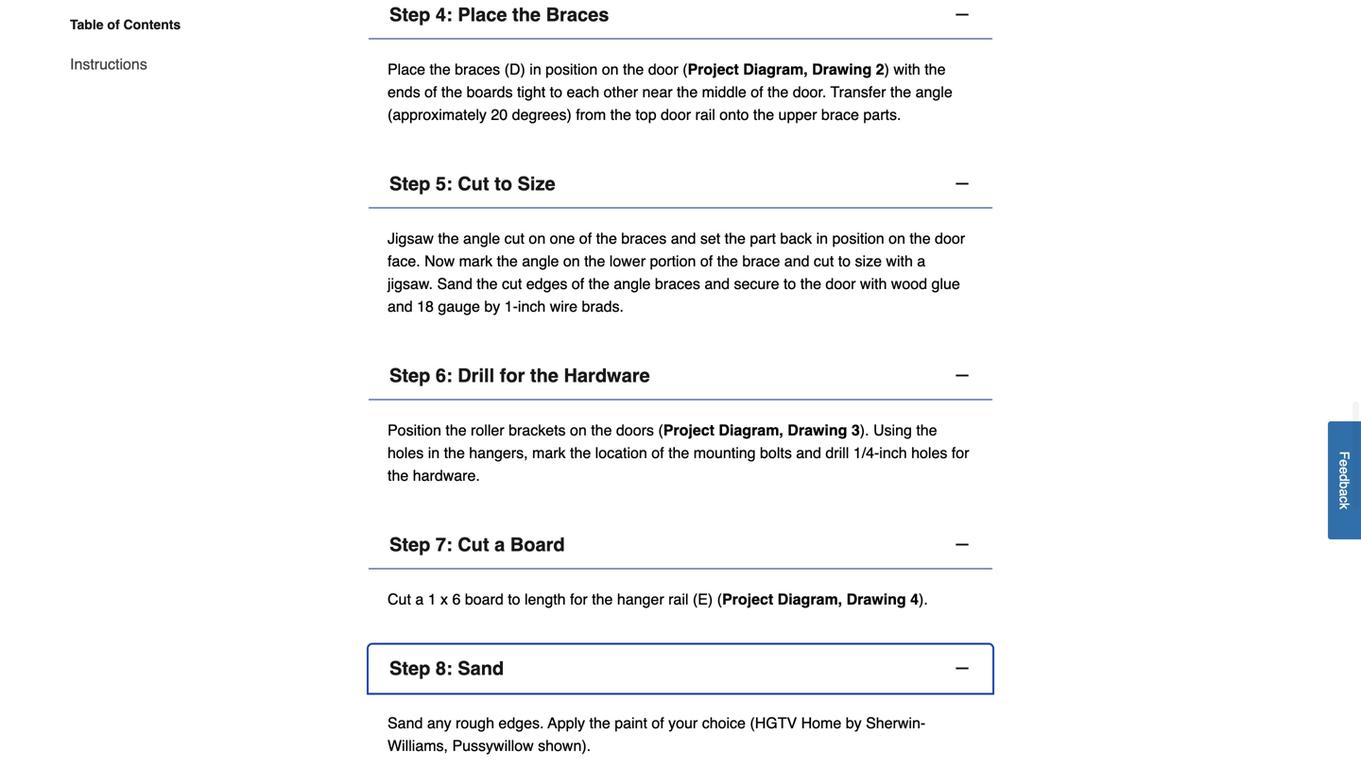 Task type: locate. For each thing, give the bounding box(es) containing it.
rail
[[695, 106, 716, 123], [669, 591, 689, 608]]

1 vertical spatial with
[[886, 252, 913, 270]]

step
[[390, 4, 431, 25], [390, 173, 431, 195], [390, 365, 431, 386], [390, 534, 431, 556], [390, 658, 431, 680]]

braces up boards on the top of page
[[455, 60, 500, 78]]

drawing up transfer
[[812, 60, 872, 78]]

place up ends
[[388, 60, 426, 78]]

2 vertical spatial for
[[570, 591, 588, 608]]

minus image inside the step 8: sand button
[[953, 659, 972, 678]]

step 4: place the braces button
[[369, 0, 993, 39]]

of down the set
[[700, 252, 713, 270]]

0 horizontal spatial for
[[500, 365, 525, 386]]

cut left 1
[[388, 591, 411, 608]]

0 horizontal spatial rail
[[669, 591, 689, 608]]

step for step 8: sand
[[390, 658, 431, 680]]

4 minus image from the top
[[953, 659, 972, 678]]

1 vertical spatial by
[[846, 715, 862, 732]]

angle inside ) with the ends of the boards tight to each other near the middle of the door. transfer the angle (approximately 20 degrees) from the top door rail onto the upper brace parts.
[[916, 83, 953, 100]]

sand
[[437, 275, 473, 292], [458, 658, 504, 680], [388, 715, 423, 732]]

in for the
[[530, 60, 542, 78]]

1 vertical spatial cut
[[458, 534, 489, 556]]

0 vertical spatial position
[[546, 60, 598, 78]]

0 vertical spatial with
[[894, 60, 921, 78]]

0 vertical spatial for
[[500, 365, 525, 386]]

0 vertical spatial in
[[530, 60, 542, 78]]

by inside jigsaw the angle cut on one of the braces and set the part back in position on the door face. now mark the angle on the lower portion of the brace and cut to size with a jigsaw. sand the cut edges of the angle braces and secure to the door with wood glue and 18 gauge by 1-inch wire brads.
[[484, 298, 500, 315]]

a left 1
[[415, 591, 424, 608]]

inch down edges
[[518, 298, 546, 315]]

for inside button
[[500, 365, 525, 386]]

minus image for board
[[953, 535, 972, 554]]

minus image inside step 4: place the braces button
[[953, 5, 972, 24]]

on up other
[[602, 60, 619, 78]]

boards
[[467, 83, 513, 100]]

brace
[[822, 106, 859, 123], [743, 252, 780, 270]]

step left 5:
[[390, 173, 431, 195]]

cut right "7:"
[[458, 534, 489, 556]]

1 vertical spatial (
[[658, 421, 663, 439]]

x
[[441, 591, 448, 608]]

1 vertical spatial brace
[[743, 252, 780, 270]]

2 vertical spatial sand
[[388, 715, 423, 732]]

step 7: cut a board button
[[369, 521, 993, 569]]

0 horizontal spatial holes
[[388, 444, 424, 462]]

project right "(e)"
[[722, 591, 774, 608]]

1 vertical spatial rail
[[669, 591, 689, 608]]

sand right 8:
[[458, 658, 504, 680]]

for right 1/4-
[[952, 444, 970, 462]]

to inside ) with the ends of the boards tight to each other near the middle of the door. transfer the angle (approximately 20 degrees) from the top door rail onto the upper brace parts.
[[550, 83, 563, 100]]

project up mounting at the right bottom
[[663, 421, 715, 439]]

0 vertical spatial place
[[458, 4, 507, 25]]

1 vertical spatial inch
[[880, 444, 907, 462]]

0 horizontal spatial (
[[658, 421, 663, 439]]

board
[[465, 591, 504, 608]]

in right back
[[817, 230, 828, 247]]

1 horizontal spatial rail
[[695, 106, 716, 123]]

the inside sand any rough edges. apply the paint of your choice (hgtv home by sherwin- williams, pussywillow shown).
[[590, 715, 611, 732]]

a up k
[[1337, 489, 1353, 496]]

1 horizontal spatial brace
[[822, 106, 859, 123]]

set
[[701, 230, 721, 247]]

cut
[[458, 173, 489, 195], [458, 534, 489, 556], [388, 591, 411, 608]]

0 vertical spatial mark
[[459, 252, 493, 270]]

minus image for braces
[[953, 5, 972, 24]]

cut
[[505, 230, 525, 247], [814, 252, 834, 270], [502, 275, 522, 292]]

3 step from the top
[[390, 365, 431, 386]]

step left 8:
[[390, 658, 431, 680]]

1 horizontal spatial place
[[458, 4, 507, 25]]

position
[[546, 60, 598, 78], [833, 230, 885, 247]]

drawing up drill
[[788, 421, 848, 439]]

door
[[648, 60, 679, 78], [661, 106, 691, 123], [935, 230, 965, 247], [826, 275, 856, 292]]

angle right transfer
[[916, 83, 953, 100]]

brackets
[[509, 421, 566, 439]]

0 horizontal spatial position
[[546, 60, 598, 78]]

e up d
[[1337, 460, 1353, 467]]

of right table
[[107, 17, 120, 32]]

choice
[[702, 715, 746, 732]]

in right "(d)"
[[530, 60, 542, 78]]

0 horizontal spatial inch
[[518, 298, 546, 315]]

1 vertical spatial drawing
[[788, 421, 848, 439]]

minus image inside step 7: cut a board button
[[953, 535, 972, 554]]

1 horizontal spatial for
[[570, 591, 588, 608]]

table of contents element
[[55, 15, 181, 76]]

inch inside the ). using the holes in the hangers, mark the location of the mounting bolts and drill 1/4-inch holes for the hardware.
[[880, 444, 907, 462]]

2 vertical spatial in
[[428, 444, 440, 462]]

step left 4:
[[390, 4, 431, 25]]

the
[[513, 4, 541, 25], [430, 60, 451, 78], [623, 60, 644, 78], [925, 60, 946, 78], [442, 83, 463, 100], [677, 83, 698, 100], [768, 83, 789, 100], [891, 83, 912, 100], [610, 106, 632, 123], [753, 106, 775, 123], [438, 230, 459, 247], [596, 230, 617, 247], [725, 230, 746, 247], [910, 230, 931, 247], [497, 252, 518, 270], [584, 252, 605, 270], [717, 252, 738, 270], [477, 275, 498, 292], [589, 275, 610, 292], [801, 275, 822, 292], [530, 365, 559, 386], [446, 421, 467, 439], [591, 421, 612, 439], [917, 421, 938, 439], [444, 444, 465, 462], [570, 444, 591, 462], [669, 444, 690, 462], [388, 467, 409, 484], [592, 591, 613, 608], [590, 715, 611, 732]]

step left "7:"
[[390, 534, 431, 556]]

1 vertical spatial place
[[388, 60, 426, 78]]

0 vertical spatial drawing
[[812, 60, 872, 78]]

4 step from the top
[[390, 534, 431, 556]]

of
[[107, 17, 120, 32], [425, 83, 437, 100], [751, 83, 764, 100], [579, 230, 592, 247], [700, 252, 713, 270], [572, 275, 584, 292], [652, 444, 664, 462], [652, 715, 664, 732]]

1 step from the top
[[390, 4, 431, 25]]

holes down position
[[388, 444, 424, 462]]

transfer
[[831, 83, 886, 100]]

mark
[[459, 252, 493, 270], [532, 444, 566, 462]]

contents
[[123, 17, 181, 32]]

f
[[1337, 452, 1353, 460]]

2 e from the top
[[1337, 467, 1353, 474]]

step 7: cut a board
[[390, 534, 565, 556]]

table
[[70, 17, 104, 32]]

0 vertical spatial ).
[[860, 421, 869, 439]]

now
[[425, 252, 455, 270]]

mark inside jigsaw the angle cut on one of the braces and set the part back in position on the door face. now mark the angle on the lower portion of the brace and cut to size with a jigsaw. sand the cut edges of the angle braces and secure to the door with wood glue and 18 gauge by 1-inch wire brads.
[[459, 252, 493, 270]]

using
[[874, 421, 912, 439]]

1 vertical spatial in
[[817, 230, 828, 247]]

in for using
[[428, 444, 440, 462]]

apply
[[548, 715, 585, 732]]

step 8: sand button
[[369, 645, 993, 693]]

2 horizontal spatial in
[[817, 230, 828, 247]]

sand inside jigsaw the angle cut on one of the braces and set the part back in position on the door face. now mark the angle on the lower portion of the brace and cut to size with a jigsaw. sand the cut edges of the angle braces and secure to the door with wood glue and 18 gauge by 1-inch wire brads.
[[437, 275, 473, 292]]

2 vertical spatial cut
[[502, 275, 522, 292]]

1-
[[505, 298, 518, 315]]

of inside sand any rough edges. apply the paint of your choice (hgtv home by sherwin- williams, pussywillow shown).
[[652, 715, 664, 732]]

place
[[458, 4, 507, 25], [388, 60, 426, 78]]

and left secure
[[705, 275, 730, 292]]

face.
[[388, 252, 420, 270]]

1
[[428, 591, 436, 608]]

2 vertical spatial diagram,
[[778, 591, 843, 608]]

3 minus image from the top
[[953, 535, 972, 554]]

0 horizontal spatial in
[[428, 444, 440, 462]]

a left board
[[495, 534, 505, 556]]

with up wood
[[886, 252, 913, 270]]

angle up edges
[[522, 252, 559, 270]]

0 horizontal spatial place
[[388, 60, 426, 78]]

middle
[[702, 83, 747, 100]]

mark down "brackets"
[[532, 444, 566, 462]]

ends
[[388, 83, 420, 100]]

1 horizontal spatial holes
[[912, 444, 948, 462]]

by inside sand any rough edges. apply the paint of your choice (hgtv home by sherwin- williams, pussywillow shown).
[[846, 715, 862, 732]]

inch inside jigsaw the angle cut on one of the braces and set the part back in position on the door face. now mark the angle on the lower portion of the brace and cut to size with a jigsaw. sand the cut edges of the angle braces and secure to the door with wood glue and 18 gauge by 1-inch wire brads.
[[518, 298, 546, 315]]

cut a 1 x 6 board to length for the hanger rail (e) ( project diagram, drawing 4 ).
[[388, 591, 928, 608]]

1 horizontal spatial in
[[530, 60, 542, 78]]

cut for a
[[458, 534, 489, 556]]

back
[[780, 230, 812, 247]]

with down size
[[860, 275, 887, 292]]

each
[[567, 83, 600, 100]]

instructions link
[[70, 42, 147, 76]]

2 vertical spatial drawing
[[847, 591, 906, 608]]

to
[[550, 83, 563, 100], [495, 173, 512, 195], [838, 252, 851, 270], [784, 275, 796, 292], [508, 591, 521, 608]]

1 horizontal spatial by
[[846, 715, 862, 732]]

a
[[917, 252, 926, 270], [1337, 489, 1353, 496], [495, 534, 505, 556], [415, 591, 424, 608]]

). inside the ). using the holes in the hangers, mark the location of the mounting bolts and drill 1/4-inch holes for the hardware.
[[860, 421, 869, 439]]

2 minus image from the top
[[953, 366, 972, 385]]

of down doors
[[652, 444, 664, 462]]

cut up the 1-
[[502, 275, 522, 292]]

sand up williams,
[[388, 715, 423, 732]]

1 vertical spatial diagram,
[[719, 421, 784, 439]]

2 vertical spatial project
[[722, 591, 774, 608]]

and left drill
[[796, 444, 822, 462]]

brace down part
[[743, 252, 780, 270]]

braces down the portion
[[655, 275, 701, 292]]

(approximately
[[388, 106, 487, 123]]

1 horizontal spatial mark
[[532, 444, 566, 462]]

door up near
[[648, 60, 679, 78]]

0 vertical spatial cut
[[458, 173, 489, 195]]

5 step from the top
[[390, 658, 431, 680]]

0 vertical spatial rail
[[695, 106, 716, 123]]

1 horizontal spatial (
[[683, 60, 688, 78]]

1 holes from the left
[[388, 444, 424, 462]]

cut right 5:
[[458, 173, 489, 195]]

of up the (approximately
[[425, 83, 437, 100]]

2 horizontal spatial (
[[717, 591, 722, 608]]

1 e from the top
[[1337, 460, 1353, 467]]

and
[[671, 230, 696, 247], [785, 252, 810, 270], [705, 275, 730, 292], [388, 298, 413, 315], [796, 444, 822, 462]]

in up hardware.
[[428, 444, 440, 462]]

drawing left 4
[[847, 591, 906, 608]]

( right "(e)"
[[717, 591, 722, 608]]

step left the 6:
[[390, 365, 431, 386]]

minus image
[[953, 5, 972, 24], [953, 366, 972, 385], [953, 535, 972, 554], [953, 659, 972, 678]]

0 horizontal spatial mark
[[459, 252, 493, 270]]

by right home
[[846, 715, 862, 732]]

0 vertical spatial project
[[688, 60, 739, 78]]

1 vertical spatial mark
[[532, 444, 566, 462]]

door down near
[[661, 106, 691, 123]]

1 vertical spatial ).
[[919, 591, 928, 608]]

for right the length
[[570, 591, 588, 608]]

drill
[[826, 444, 849, 462]]

jigsaw
[[388, 230, 434, 247]]

project
[[688, 60, 739, 78], [663, 421, 715, 439], [722, 591, 774, 608]]

sand inside button
[[458, 658, 504, 680]]

edges
[[526, 275, 568, 292]]

0 horizontal spatial brace
[[743, 252, 780, 270]]

cut left one
[[505, 230, 525, 247]]

step for step 6: drill for the hardware
[[390, 365, 431, 386]]

rail left onto
[[695, 106, 716, 123]]

1 horizontal spatial position
[[833, 230, 885, 247]]

rail left "(e)"
[[669, 591, 689, 608]]

onto
[[720, 106, 749, 123]]

degrees)
[[512, 106, 572, 123]]

7:
[[436, 534, 453, 556]]

1 vertical spatial for
[[952, 444, 970, 462]]

1 vertical spatial position
[[833, 230, 885, 247]]

size
[[518, 173, 556, 195]]

position up size
[[833, 230, 885, 247]]

0 horizontal spatial ).
[[860, 421, 869, 439]]

door up glue
[[935, 230, 965, 247]]

minus image inside "step 6: drill for the hardware" button
[[953, 366, 972, 385]]

1 vertical spatial sand
[[458, 658, 504, 680]]

e up b
[[1337, 467, 1353, 474]]

sand inside sand any rough edges. apply the paint of your choice (hgtv home by sherwin- williams, pussywillow shown).
[[388, 715, 423, 732]]

drawing
[[812, 60, 872, 78], [788, 421, 848, 439], [847, 591, 906, 608]]

1 minus image from the top
[[953, 5, 972, 24]]

0 vertical spatial (
[[683, 60, 688, 78]]

0 vertical spatial brace
[[822, 106, 859, 123]]

b
[[1337, 482, 1353, 489]]

( down step 4: place the braces button
[[683, 60, 688, 78]]

sand up gauge
[[437, 275, 473, 292]]

2 horizontal spatial for
[[952, 444, 970, 462]]

on right "brackets"
[[570, 421, 587, 439]]

a up wood
[[917, 252, 926, 270]]

1 vertical spatial braces
[[621, 230, 667, 247]]

position inside jigsaw the angle cut on one of the braces and set the part back in position on the door face. now mark the angle on the lower portion of the brace and cut to size with a jigsaw. sand the cut edges of the angle braces and secure to the door with wood glue and 18 gauge by 1-inch wire brads.
[[833, 230, 885, 247]]

by left the 1-
[[484, 298, 500, 315]]

(
[[683, 60, 688, 78], [658, 421, 663, 439], [717, 591, 722, 608]]

by
[[484, 298, 500, 315], [846, 715, 862, 732]]

1 horizontal spatial ).
[[919, 591, 928, 608]]

( right doors
[[658, 421, 663, 439]]

with right )
[[894, 60, 921, 78]]

project up middle
[[688, 60, 739, 78]]

0 vertical spatial sand
[[437, 275, 473, 292]]

0 horizontal spatial by
[[484, 298, 500, 315]]

place right 4:
[[458, 4, 507, 25]]

cut left size
[[814, 252, 834, 270]]

2 step from the top
[[390, 173, 431, 195]]

holes
[[388, 444, 424, 462], [912, 444, 948, 462]]

position up each
[[546, 60, 598, 78]]

e
[[1337, 460, 1353, 467], [1337, 467, 1353, 474]]

in inside the ). using the holes in the hangers, mark the location of the mounting bolts and drill 1/4-inch holes for the hardware.
[[428, 444, 440, 462]]

18
[[417, 298, 434, 315]]

of right middle
[[751, 83, 764, 100]]

braces up lower
[[621, 230, 667, 247]]

to inside button
[[495, 173, 512, 195]]

inch down the using
[[880, 444, 907, 462]]

with
[[894, 60, 921, 78], [886, 252, 913, 270], [860, 275, 887, 292]]

1 vertical spatial cut
[[814, 252, 834, 270]]

for right drill
[[500, 365, 525, 386]]

of left your
[[652, 715, 664, 732]]

in
[[530, 60, 542, 78], [817, 230, 828, 247], [428, 444, 440, 462]]

0 vertical spatial by
[[484, 298, 500, 315]]

brace down transfer
[[822, 106, 859, 123]]

door.
[[793, 83, 827, 100]]

your
[[669, 715, 698, 732]]

with inside ) with the ends of the boards tight to each other near the middle of the door. transfer the angle (approximately 20 degrees) from the top door rail onto the upper brace parts.
[[894, 60, 921, 78]]

mark right now
[[459, 252, 493, 270]]

near
[[643, 83, 673, 100]]

holes down the using
[[912, 444, 948, 462]]

0 vertical spatial inch
[[518, 298, 546, 315]]

1 horizontal spatial inch
[[880, 444, 907, 462]]

lower
[[610, 252, 646, 270]]



Task type: describe. For each thing, give the bounding box(es) containing it.
position the roller brackets on the doors ( project diagram, drawing 3
[[388, 421, 860, 439]]

doors
[[616, 421, 654, 439]]

f e e d b a c k button
[[1328, 422, 1362, 540]]

home
[[801, 715, 842, 732]]

door inside ) with the ends of the boards tight to each other near the middle of the door. transfer the angle (approximately 20 degrees) from the top door rail onto the upper brace parts.
[[661, 106, 691, 123]]

(hgtv
[[750, 715, 797, 732]]

step for step 7: cut a board
[[390, 534, 431, 556]]

step 8: sand
[[390, 658, 504, 680]]

c
[[1337, 496, 1353, 503]]

and down back
[[785, 252, 810, 270]]

rough
[[456, 715, 494, 732]]

2 vertical spatial cut
[[388, 591, 411, 608]]

angle down "step 5: cut to size"
[[463, 230, 500, 247]]

and inside the ). using the holes in the hangers, mark the location of the mounting bolts and drill 1/4-inch holes for the hardware.
[[796, 444, 822, 462]]

6:
[[436, 365, 453, 386]]

brads.
[[582, 298, 624, 315]]

1 vertical spatial project
[[663, 421, 715, 439]]

minus image for the
[[953, 366, 972, 385]]

1/4-
[[854, 444, 880, 462]]

4
[[911, 591, 919, 608]]

(e)
[[693, 591, 713, 608]]

door down size
[[826, 275, 856, 292]]

parts.
[[864, 106, 901, 123]]

step for step 4: place the braces
[[390, 4, 431, 25]]

rail inside ) with the ends of the boards tight to each other near the middle of the door. transfer the angle (approximately 20 degrees) from the top door rail onto the upper brace parts.
[[695, 106, 716, 123]]

). using the holes in the hangers, mark the location of the mounting bolts and drill 1/4-inch holes for the hardware.
[[388, 421, 970, 484]]

a inside step 7: cut a board button
[[495, 534, 505, 556]]

2 vertical spatial braces
[[655, 275, 701, 292]]

step 6: drill for the hardware
[[390, 365, 650, 386]]

hanger
[[617, 591, 664, 608]]

tight
[[517, 83, 546, 100]]

one
[[550, 230, 575, 247]]

williams,
[[388, 737, 448, 755]]

roller
[[471, 421, 505, 439]]

20
[[491, 106, 508, 123]]

5:
[[436, 173, 453, 195]]

board
[[510, 534, 565, 556]]

step 5: cut to size button
[[369, 160, 993, 208]]

on left one
[[529, 230, 546, 247]]

f e e d b a c k
[[1337, 452, 1353, 510]]

portion
[[650, 252, 696, 270]]

secure
[[734, 275, 780, 292]]

part
[[750, 230, 776, 247]]

upper
[[779, 106, 817, 123]]

step 6: drill for the hardware button
[[369, 352, 993, 400]]

length
[[525, 591, 566, 608]]

bolts
[[760, 444, 792, 462]]

top
[[636, 106, 657, 123]]

place the braces (d) in position on the door ( project diagram, drawing 2
[[388, 60, 885, 78]]

brace inside jigsaw the angle cut on one of the braces and set the part back in position on the door face. now mark the angle on the lower portion of the brace and cut to size with a jigsaw. sand the cut edges of the angle braces and secure to the door with wood glue and 18 gauge by 1-inch wire brads.
[[743, 252, 780, 270]]

2
[[876, 60, 885, 78]]

3
[[852, 421, 860, 439]]

hardware
[[564, 365, 650, 386]]

size
[[855, 252, 882, 270]]

k
[[1337, 503, 1353, 510]]

any
[[427, 715, 452, 732]]

table of contents
[[70, 17, 181, 32]]

cut for to
[[458, 173, 489, 195]]

8:
[[436, 658, 453, 680]]

6
[[452, 591, 461, 608]]

angle down lower
[[614, 275, 651, 292]]

wire
[[550, 298, 578, 315]]

from
[[576, 106, 606, 123]]

on up wood
[[889, 230, 906, 247]]

the inside button
[[530, 365, 559, 386]]

step 4: place the braces
[[390, 4, 609, 25]]

)
[[885, 60, 890, 78]]

of inside the ). using the holes in the hangers, mark the location of the mounting bolts and drill 1/4-inch holes for the hardware.
[[652, 444, 664, 462]]

0 vertical spatial diagram,
[[743, 60, 808, 78]]

in inside jigsaw the angle cut on one of the braces and set the part back in position on the door face. now mark the angle on the lower portion of the brace and cut to size with a jigsaw. sand the cut edges of the angle braces and secure to the door with wood glue and 18 gauge by 1-inch wire brads.
[[817, 230, 828, 247]]

location
[[595, 444, 648, 462]]

place inside button
[[458, 4, 507, 25]]

a inside jigsaw the angle cut on one of the braces and set the part back in position on the door face. now mark the angle on the lower portion of the brace and cut to size with a jigsaw. sand the cut edges of the angle braces and secure to the door with wood glue and 18 gauge by 1-inch wire brads.
[[917, 252, 926, 270]]

2 vertical spatial with
[[860, 275, 887, 292]]

sherwin-
[[866, 715, 926, 732]]

on down one
[[563, 252, 580, 270]]

minus image
[[953, 174, 972, 193]]

position
[[388, 421, 441, 439]]

wood
[[891, 275, 928, 292]]

of right one
[[579, 230, 592, 247]]

other
[[604, 83, 638, 100]]

edges.
[[499, 715, 544, 732]]

and up the portion
[[671, 230, 696, 247]]

of up wire
[[572, 275, 584, 292]]

shown).
[[538, 737, 591, 755]]

) with the ends of the boards tight to each other near the middle of the door. transfer the angle (approximately 20 degrees) from the top door rail onto the upper brace parts.
[[388, 60, 953, 123]]

mounting
[[694, 444, 756, 462]]

0 vertical spatial braces
[[455, 60, 500, 78]]

a inside the f e e d b a c k button
[[1337, 489, 1353, 496]]

glue
[[932, 275, 960, 292]]

d
[[1337, 474, 1353, 482]]

mark inside the ). using the holes in the hangers, mark the location of the mounting bolts and drill 1/4-inch holes for the hardware.
[[532, 444, 566, 462]]

sand any rough edges. apply the paint of your choice (hgtv home by sherwin- williams, pussywillow shown).
[[388, 715, 926, 755]]

for inside the ). using the holes in the hangers, mark the location of the mounting bolts and drill 1/4-inch holes for the hardware.
[[952, 444, 970, 462]]

and down jigsaw.
[[388, 298, 413, 315]]

paint
[[615, 715, 648, 732]]

0 vertical spatial cut
[[505, 230, 525, 247]]

hangers,
[[469, 444, 528, 462]]

hardware.
[[413, 467, 480, 484]]

jigsaw the angle cut on one of the braces and set the part back in position on the door face. now mark the angle on the lower portion of the brace and cut to size with a jigsaw. sand the cut edges of the angle braces and secure to the door with wood glue and 18 gauge by 1-inch wire brads.
[[388, 230, 965, 315]]

jigsaw.
[[388, 275, 433, 292]]

2 holes from the left
[[912, 444, 948, 462]]

(d)
[[505, 60, 526, 78]]

drill
[[458, 365, 495, 386]]

step for step 5: cut to size
[[390, 173, 431, 195]]

2 vertical spatial (
[[717, 591, 722, 608]]

the inside button
[[513, 4, 541, 25]]

brace inside ) with the ends of the boards tight to each other near the middle of the door. transfer the angle (approximately 20 degrees) from the top door rail onto the upper brace parts.
[[822, 106, 859, 123]]



Task type: vqa. For each thing, say whether or not it's contained in the screenshot.
door
yes



